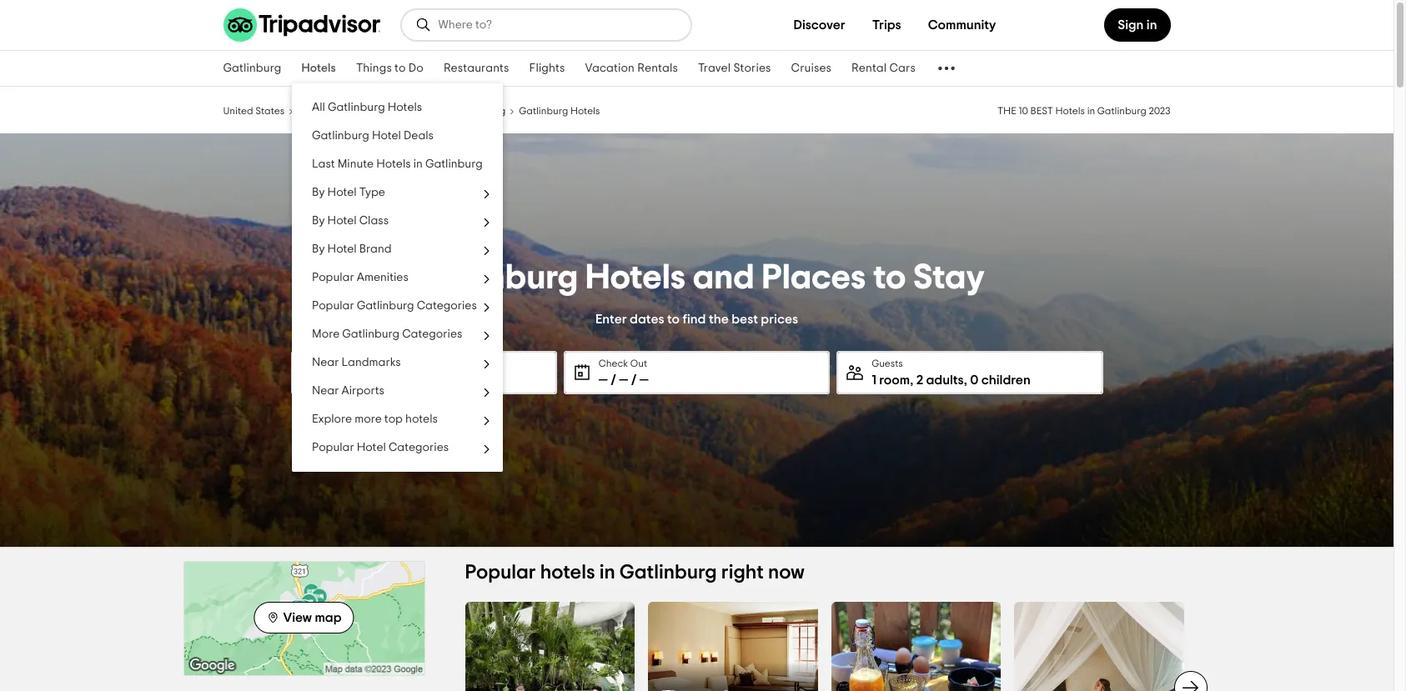 Task type: locate. For each thing, give the bounding box(es) containing it.
check left in
[[326, 358, 355, 368]]

by inside button
[[312, 244, 325, 255]]

by
[[312, 187, 325, 199], [312, 215, 325, 227], [312, 244, 325, 255]]

united
[[223, 106, 253, 116]]

county
[[410, 106, 443, 116]]

3 by from the top
[[312, 244, 325, 255]]

3 / from the left
[[611, 373, 617, 387]]

0 horizontal spatial to
[[395, 63, 406, 74]]

out
[[631, 358, 648, 368]]

check inside check in — / — / —
[[326, 358, 355, 368]]

tennessee (tn) link
[[298, 103, 367, 117]]

0 vertical spatial categories
[[417, 300, 477, 312]]

categories up more gatlinburg categories button in the left of the page
[[417, 300, 477, 312]]

explore more top hotels button
[[292, 406, 503, 434]]

children
[[982, 373, 1031, 387]]

check
[[326, 358, 355, 368], [599, 358, 628, 368]]

guests 1 room , 2 adults , 0 children
[[872, 358, 1031, 387]]

landmarks
[[341, 357, 401, 369]]

None search field
[[402, 10, 691, 40]]

vacation
[[585, 63, 635, 74]]

categories up "near landmarks" button
[[402, 329, 462, 340]]

near inside 'button'
[[312, 386, 339, 397]]

0 horizontal spatial gatlinburg link
[[213, 51, 292, 86]]

hotel up by hotel class on the left of the page
[[327, 187, 356, 199]]

in
[[1147, 18, 1158, 32], [1088, 106, 1096, 116], [413, 159, 423, 170], [600, 563, 616, 583]]

gatlinburg
[[223, 63, 282, 74], [327, 102, 385, 113], [457, 106, 506, 116], [519, 106, 568, 116], [1098, 106, 1147, 116], [312, 130, 369, 142], [425, 159, 482, 170], [409, 260, 579, 295], [357, 300, 414, 312], [342, 329, 399, 340], [620, 563, 717, 583]]

2 check from the left
[[599, 358, 628, 368]]

prices
[[761, 313, 799, 326]]

2023
[[1149, 106, 1171, 116]]

top
[[384, 414, 403, 426]]

by down last
[[312, 187, 325, 199]]

to left 'stay'
[[874, 260, 907, 295]]

/ down out
[[631, 373, 637, 387]]

trips button
[[859, 8, 915, 42]]

hotel
[[372, 130, 401, 142], [327, 187, 356, 199], [327, 215, 356, 227], [327, 244, 356, 255], [357, 442, 386, 454]]

dates
[[630, 313, 665, 326]]

gatlinburg inside 'link'
[[312, 130, 369, 142]]

hotel inside button
[[327, 244, 356, 255]]

the 10 best hotels in gatlinburg 2023
[[998, 106, 1171, 116]]

0 vertical spatial gatlinburg link
[[213, 51, 292, 86]]

rental cars
[[852, 63, 916, 74]]

more gatlinburg categories
[[312, 329, 462, 340]]

last
[[312, 159, 335, 170]]

1 horizontal spatial gatlinburg link
[[457, 103, 506, 117]]

sevier
[[380, 106, 408, 116]]

now
[[769, 563, 805, 583]]

2 horizontal spatial to
[[874, 260, 907, 295]]

1 horizontal spatial hotels
[[541, 563, 595, 583]]

by down by hotel type
[[312, 215, 325, 227]]

hotel down by hotel type
[[327, 215, 356, 227]]

check out — / — / —
[[599, 358, 649, 387]]

popular gatlinburg categories button
[[292, 292, 503, 320]]

popular for popular hotels in gatlinburg right now
[[465, 563, 536, 583]]

, left "0"
[[964, 373, 968, 387]]

rentals
[[638, 63, 678, 74]]

2 vertical spatial by
[[312, 244, 325, 255]]

united states
[[223, 106, 285, 116]]

0 vertical spatial by
[[312, 187, 325, 199]]

by down by hotel class on the left of the page
[[312, 244, 325, 255]]

gatlinburg link down restaurants link
[[457, 103, 506, 117]]

trips
[[873, 18, 902, 32]]

1 horizontal spatial ,
[[964, 373, 968, 387]]

gatlinburg link up united states link
[[213, 51, 292, 86]]

10
[[1019, 106, 1029, 116]]

/ down near landmarks
[[338, 373, 343, 387]]

adults
[[927, 373, 964, 387]]

0
[[971, 373, 979, 387]]

gatlinburg hotel deals
[[312, 130, 433, 142]]

to left find
[[668, 313, 680, 326]]

hotel inside 'link'
[[372, 130, 401, 142]]

0 vertical spatial near
[[312, 357, 339, 369]]

near for near landmarks
[[312, 357, 339, 369]]

sign in link
[[1105, 8, 1171, 42]]

places
[[762, 260, 866, 295]]

popular hotel categories button
[[292, 434, 503, 462]]

1 by from the top
[[312, 187, 325, 199]]

1 horizontal spatial check
[[599, 358, 628, 368]]

check inside check out — / — / —
[[599, 358, 628, 368]]

enter
[[596, 313, 627, 326]]

flights
[[529, 63, 565, 74]]

0 vertical spatial to
[[395, 63, 406, 74]]

hotel down sevier
[[372, 130, 401, 142]]

near
[[312, 357, 339, 369], [312, 386, 339, 397]]

sign
[[1118, 18, 1144, 32]]

hotel down more
[[357, 442, 386, 454]]

vacation rentals link
[[575, 51, 688, 86]]

0 horizontal spatial hotels
[[405, 414, 438, 426]]

/ down in
[[358, 373, 364, 387]]

4 / from the left
[[631, 373, 637, 387]]

1 , from the left
[[911, 373, 914, 387]]

1 vertical spatial to
[[874, 260, 907, 295]]

/ down enter
[[611, 373, 617, 387]]

rental
[[852, 63, 887, 74]]

tripadvisor image
[[223, 8, 380, 42]]

to
[[395, 63, 406, 74], [874, 260, 907, 295], [668, 313, 680, 326]]

hotel down by hotel class on the left of the page
[[327, 244, 356, 255]]

6 — from the left
[[640, 373, 649, 387]]

0 horizontal spatial check
[[326, 358, 355, 368]]

by hotel brand button
[[292, 235, 503, 264]]

0 horizontal spatial ,
[[911, 373, 914, 387]]

1 near from the top
[[312, 357, 339, 369]]

categories for popular gatlinburg categories
[[417, 300, 477, 312]]

minute
[[337, 159, 374, 170]]

popular inside button
[[312, 272, 354, 284]]

deals
[[403, 130, 433, 142]]

near down more
[[312, 357, 339, 369]]

travel
[[698, 63, 731, 74]]

discover button
[[781, 8, 859, 42]]

1 horizontal spatial to
[[668, 313, 680, 326]]

popular amenities
[[312, 272, 408, 284]]

1 — from the left
[[326, 373, 335, 387]]

things to do
[[356, 63, 424, 74]]

1 vertical spatial by
[[312, 215, 325, 227]]

check left out
[[599, 358, 628, 368]]

near inside button
[[312, 357, 339, 369]]

,
[[911, 373, 914, 387], [964, 373, 968, 387]]

1 check from the left
[[326, 358, 355, 368]]

2 near from the top
[[312, 386, 339, 397]]

hotels link
[[292, 51, 346, 86]]

0 vertical spatial hotels
[[405, 414, 438, 426]]

hotels
[[405, 414, 438, 426], [541, 563, 595, 583]]

2
[[917, 373, 924, 387]]

categories down explore more top hotels button
[[388, 442, 449, 454]]

categories
[[417, 300, 477, 312], [402, 329, 462, 340], [388, 442, 449, 454]]

to left "do"
[[395, 63, 406, 74]]

all gatlinburg hotels
[[312, 102, 422, 113]]

5 — from the left
[[619, 373, 629, 387]]

view map button
[[254, 602, 354, 634]]

by for by hotel class
[[312, 215, 325, 227]]

popular for popular gatlinburg categories
[[312, 300, 354, 312]]

more gatlinburg categories button
[[292, 320, 503, 349]]

gatlinburg hotels and places to stay
[[409, 260, 985, 295]]

2 vertical spatial categories
[[388, 442, 449, 454]]

/
[[338, 373, 343, 387], [358, 373, 364, 387], [611, 373, 617, 387], [631, 373, 637, 387]]

hotels
[[302, 63, 336, 74], [387, 102, 422, 113], [571, 106, 600, 116], [1056, 106, 1086, 116], [376, 159, 411, 170], [586, 260, 686, 295]]

1 vertical spatial gatlinburg link
[[457, 103, 506, 117]]

—
[[326, 373, 335, 387], [346, 373, 355, 387], [367, 373, 376, 387], [599, 373, 608, 387], [619, 373, 629, 387], [640, 373, 649, 387]]

popular
[[312, 272, 354, 284], [312, 300, 354, 312], [312, 442, 354, 454], [465, 563, 536, 583]]

by for by hotel brand
[[312, 244, 325, 255]]

, left 2
[[911, 373, 914, 387]]

2 by from the top
[[312, 215, 325, 227]]

near up explore
[[312, 386, 339, 397]]

1 vertical spatial categories
[[402, 329, 462, 340]]

1 vertical spatial near
[[312, 386, 339, 397]]

do
[[409, 63, 424, 74]]

hotel for deals
[[372, 130, 401, 142]]

travel stories link
[[688, 51, 782, 86]]

by hotel brand
[[312, 244, 391, 255]]

categories for more gatlinburg categories
[[402, 329, 462, 340]]

explore
[[312, 414, 352, 426]]



Task type: describe. For each thing, give the bounding box(es) containing it.
3 — from the left
[[367, 373, 376, 387]]

things to do link
[[346, 51, 434, 86]]

united states link
[[223, 103, 285, 117]]

(tn)
[[348, 106, 367, 116]]

search image
[[415, 17, 432, 33]]

brand
[[359, 244, 391, 255]]

guests
[[872, 358, 904, 368]]

hotels inside hotels link
[[302, 63, 336, 74]]

2 / from the left
[[358, 373, 364, 387]]

cruises link
[[782, 51, 842, 86]]

right
[[722, 563, 764, 583]]

tennessee
[[298, 106, 346, 116]]

popular hotels in gatlinburg right now
[[465, 563, 805, 583]]

near landmarks button
[[292, 349, 503, 377]]

airports
[[341, 386, 384, 397]]

states
[[255, 106, 285, 116]]

by for by hotel type
[[312, 187, 325, 199]]

community
[[929, 18, 997, 32]]

gatlinburg hotel deals link
[[292, 122, 503, 150]]

explore more top hotels
[[312, 414, 438, 426]]

Search search field
[[439, 18, 677, 33]]

last minute hotels in gatlinburg link
[[292, 150, 503, 179]]

2 vertical spatial to
[[668, 313, 680, 326]]

hotel for brand
[[327, 244, 356, 255]]

find
[[683, 313, 706, 326]]

by hotel class button
[[292, 207, 503, 235]]

room
[[880, 373, 911, 387]]

tennessee (tn)
[[298, 106, 367, 116]]

sign in
[[1118, 18, 1158, 32]]

restaurants link
[[434, 51, 519, 86]]

community button
[[915, 8, 1010, 42]]

travel stories
[[698, 63, 772, 74]]

cars
[[890, 63, 916, 74]]

view map
[[283, 611, 342, 625]]

all gatlinburg hotels link
[[292, 93, 503, 122]]

rental cars link
[[842, 51, 926, 86]]

hotels inside button
[[405, 414, 438, 426]]

2 , from the left
[[964, 373, 968, 387]]

1
[[872, 373, 877, 387]]

discover
[[794, 18, 846, 32]]

popular hotel categories
[[312, 442, 449, 454]]

next image
[[1181, 678, 1201, 692]]

the
[[998, 106, 1017, 116]]

by hotel class
[[312, 215, 388, 227]]

gatlinburg hotels
[[519, 106, 600, 116]]

check for check out — / — / —
[[599, 358, 628, 368]]

all
[[312, 102, 325, 113]]

hotels inside last minute hotels in gatlinburg link
[[376, 159, 411, 170]]

things
[[356, 63, 392, 74]]

more
[[354, 414, 382, 426]]

popular for popular hotel categories
[[312, 442, 354, 454]]

check for check in — / — / —
[[326, 358, 355, 368]]

the
[[709, 313, 729, 326]]

2 — from the left
[[346, 373, 355, 387]]

categories for popular hotel categories
[[388, 442, 449, 454]]

previous image
[[455, 678, 475, 692]]

class
[[359, 215, 388, 227]]

stay
[[914, 260, 985, 295]]

hotel for class
[[327, 215, 356, 227]]

near for near airports
[[312, 386, 339, 397]]

and
[[693, 260, 755, 295]]

cruises
[[792, 63, 832, 74]]

hotel for categories
[[357, 442, 386, 454]]

check in — / — / —
[[326, 358, 376, 387]]

1 vertical spatial hotels
[[541, 563, 595, 583]]

hotel for type
[[327, 187, 356, 199]]

near airports
[[312, 386, 384, 397]]

best
[[732, 313, 758, 326]]

sevier county link
[[380, 103, 443, 117]]

best
[[1031, 106, 1054, 116]]

by hotel type
[[312, 187, 385, 199]]

hotels inside all gatlinburg hotels link
[[387, 102, 422, 113]]

restaurants
[[444, 63, 509, 74]]

near landmarks
[[312, 357, 401, 369]]

stories
[[734, 63, 772, 74]]

4 — from the left
[[599, 373, 608, 387]]

by hotel type button
[[292, 179, 503, 207]]

view
[[283, 611, 312, 625]]

enter dates to find the best prices
[[596, 313, 799, 326]]

popular gatlinburg categories
[[312, 300, 477, 312]]

amenities
[[357, 272, 408, 284]]

1 / from the left
[[338, 373, 343, 387]]

vacation rentals
[[585, 63, 678, 74]]

popular amenities button
[[292, 264, 503, 292]]

popular for popular amenities
[[312, 272, 354, 284]]

last minute hotels in gatlinburg
[[312, 159, 482, 170]]

more
[[312, 329, 339, 340]]

in
[[358, 358, 366, 368]]



Task type: vqa. For each thing, say whether or not it's contained in the screenshot.
New York City link to the right
no



